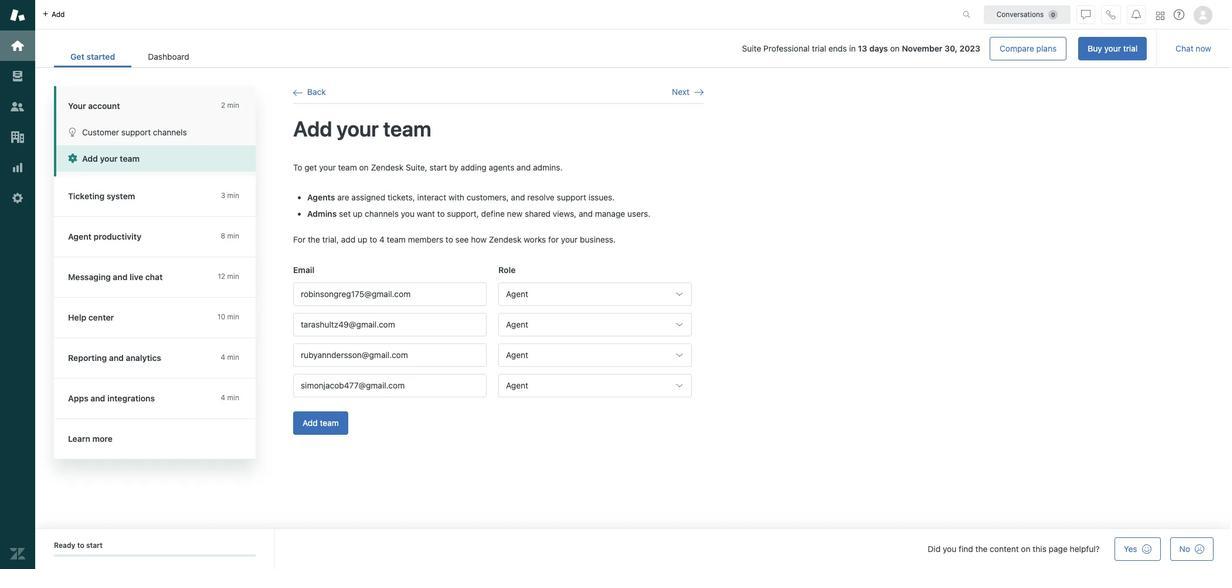 Task type: locate. For each thing, give the bounding box(es) containing it.
4 min inside reporting and analytics heading
[[221, 353, 239, 362]]

min inside your account heading
[[227, 101, 239, 110]]

0 horizontal spatial the
[[308, 235, 320, 245]]

0 vertical spatial 4 min
[[221, 353, 239, 362]]

min for your account
[[227, 101, 239, 110]]

add for add team button
[[303, 418, 318, 428]]

and left live on the top left of the page
[[113, 272, 128, 282]]

0 vertical spatial add
[[52, 10, 65, 18]]

add right zendesk support icon
[[52, 10, 65, 18]]

4 inside reporting and analytics heading
[[221, 353, 225, 362]]

1 agent button from the top
[[498, 283, 692, 306]]

1 vertical spatial add
[[341, 235, 356, 245]]

Email field
[[293, 283, 487, 306], [293, 313, 487, 337], [293, 344, 487, 367], [293, 374, 487, 398]]

section
[[215, 37, 1147, 60]]

0 vertical spatial on
[[890, 43, 900, 53]]

min inside agent productivity heading
[[227, 232, 239, 240]]

add
[[293, 116, 332, 142], [82, 154, 98, 164], [303, 418, 318, 428]]

on up assigned at the left top of page
[[359, 162, 369, 172]]

1 horizontal spatial channels
[[365, 209, 399, 219]]

new
[[507, 209, 523, 219]]

0 horizontal spatial add
[[52, 10, 65, 18]]

0 horizontal spatial support
[[121, 127, 151, 137]]

compare
[[1000, 43, 1034, 53]]

the
[[308, 235, 320, 245], [976, 544, 988, 554]]

min inside the "ticketing system" heading
[[227, 191, 239, 200]]

want
[[417, 209, 435, 219]]

add right the trial,
[[341, 235, 356, 245]]

min for apps and integrations
[[227, 393, 239, 402]]

channels down assigned at the left top of page
[[365, 209, 399, 219]]

apps
[[68, 393, 88, 403]]

help
[[68, 313, 86, 323]]

issues.
[[589, 192, 615, 202]]

trial inside button
[[1123, 43, 1138, 53]]

4 min inside apps and integrations heading
[[221, 393, 239, 402]]

add
[[52, 10, 65, 18], [341, 235, 356, 245]]

email field for third agent popup button
[[293, 344, 487, 367]]

3 min
[[221, 191, 239, 200]]

1 horizontal spatial support
[[557, 192, 586, 202]]

2 4 min from the top
[[221, 393, 239, 402]]

your
[[1105, 43, 1121, 53], [337, 116, 379, 142], [100, 154, 118, 164], [319, 162, 336, 172], [561, 235, 578, 245]]

0 vertical spatial up
[[353, 209, 363, 219]]

1 horizontal spatial start
[[430, 162, 447, 172]]

1 vertical spatial channels
[[365, 209, 399, 219]]

get
[[70, 52, 84, 62]]

add for "content-title" region
[[293, 116, 332, 142]]

zendesk image
[[10, 547, 25, 562]]

reporting
[[68, 353, 107, 363]]

1 4 min from the top
[[221, 353, 239, 362]]

progress-bar progress bar
[[54, 555, 256, 557]]

conversations button
[[984, 5, 1071, 24]]

13
[[858, 43, 867, 53]]

1 horizontal spatial on
[[890, 43, 900, 53]]

suite professional trial ends in 13 days on november 30, 2023
[[742, 43, 981, 53]]

to down assigned at the left top of page
[[370, 235, 377, 245]]

up
[[353, 209, 363, 219], [358, 235, 367, 245]]

1 trial from the left
[[812, 43, 826, 53]]

start inside region
[[430, 162, 447, 172]]

customer support channels
[[82, 127, 187, 137]]

0 vertical spatial you
[[401, 209, 415, 219]]

2 vertical spatial 4
[[221, 393, 225, 402]]

add your team
[[293, 116, 431, 142], [82, 154, 140, 164]]

ready
[[54, 541, 75, 550]]

ticketing system
[[68, 191, 135, 201]]

0 vertical spatial start
[[430, 162, 447, 172]]

1 vertical spatial zendesk
[[489, 235, 522, 245]]

2 horizontal spatial on
[[1021, 544, 1031, 554]]

min inside 'help center' heading
[[227, 313, 239, 321]]

4 min from the top
[[227, 272, 239, 281]]

start right ready
[[86, 541, 103, 550]]

0 horizontal spatial add your team
[[82, 154, 140, 164]]

email field for third agent popup button from the bottom
[[293, 313, 487, 337]]

customer
[[82, 127, 119, 137]]

region
[[293, 162, 704, 449]]

you down tickets,
[[401, 209, 415, 219]]

add your team inside "content-title" region
[[293, 116, 431, 142]]

get started
[[70, 52, 115, 62]]

0 vertical spatial zendesk
[[371, 162, 404, 172]]

0 horizontal spatial you
[[401, 209, 415, 219]]

0 vertical spatial support
[[121, 127, 151, 137]]

trial left ends
[[812, 43, 826, 53]]

min
[[227, 101, 239, 110], [227, 191, 239, 200], [227, 232, 239, 240], [227, 272, 239, 281], [227, 313, 239, 321], [227, 353, 239, 362], [227, 393, 239, 402]]

next button
[[672, 87, 704, 98]]

1 vertical spatial add
[[82, 154, 98, 164]]

agent inside heading
[[68, 232, 91, 242]]

min for messaging and live chat
[[227, 272, 239, 281]]

12 min
[[218, 272, 239, 281]]

1 min from the top
[[227, 101, 239, 110]]

integrations
[[107, 393, 155, 403]]

organizations image
[[10, 130, 25, 145]]

support
[[121, 127, 151, 137], [557, 192, 586, 202]]

trial
[[812, 43, 826, 53], [1123, 43, 1138, 53]]

5 min from the top
[[227, 313, 239, 321]]

on right days at the right top of the page
[[890, 43, 900, 53]]

and
[[517, 162, 531, 172], [511, 192, 525, 202], [579, 209, 593, 219], [113, 272, 128, 282], [109, 353, 124, 363], [91, 393, 105, 403]]

4 email field from the top
[[293, 374, 487, 398]]

0 vertical spatial the
[[308, 235, 320, 245]]

4 inside apps and integrations heading
[[221, 393, 225, 402]]

and right apps
[[91, 393, 105, 403]]

professional
[[764, 43, 810, 53]]

up right set
[[353, 209, 363, 219]]

region containing to get your team on zendesk suite, start by adding agents and admins.
[[293, 162, 704, 449]]

1 vertical spatial 4
[[221, 353, 225, 362]]

2 vertical spatial add
[[303, 418, 318, 428]]

views,
[[553, 209, 577, 219]]

0 vertical spatial channels
[[153, 127, 187, 137]]

3 min from the top
[[227, 232, 239, 240]]

0 horizontal spatial zendesk
[[371, 162, 404, 172]]

the right find
[[976, 544, 988, 554]]

1 horizontal spatial add
[[341, 235, 356, 245]]

min inside messaging and live chat heading
[[227, 272, 239, 281]]

start left by
[[430, 162, 447, 172]]

button displays agent's chat status as invisible. image
[[1081, 10, 1091, 19]]

0 horizontal spatial start
[[86, 541, 103, 550]]

7 min from the top
[[227, 393, 239, 402]]

your inside the add your team button
[[100, 154, 118, 164]]

to left see
[[446, 235, 453, 245]]

1 vertical spatial you
[[943, 544, 957, 554]]

team inside button
[[120, 154, 140, 164]]

admin image
[[10, 191, 25, 206]]

1 email field from the top
[[293, 283, 487, 306]]

min for help center
[[227, 313, 239, 321]]

add inside "content-title" region
[[293, 116, 332, 142]]

trial down notifications image
[[1123, 43, 1138, 53]]

zendesk products image
[[1156, 11, 1165, 20]]

email field for first agent popup button from the top
[[293, 283, 487, 306]]

messaging and live chat heading
[[54, 257, 267, 298]]

1 horizontal spatial the
[[976, 544, 988, 554]]

resolve
[[527, 192, 555, 202]]

2 trial from the left
[[1123, 43, 1138, 53]]

agent productivity heading
[[54, 217, 267, 257]]

admins set up channels you want to support, define new shared views, and manage users.
[[307, 209, 651, 219]]

min inside reporting and analytics heading
[[227, 353, 239, 362]]

in
[[849, 43, 856, 53]]

3
[[221, 191, 225, 200]]

system
[[107, 191, 135, 201]]

1 vertical spatial support
[[557, 192, 586, 202]]

1 horizontal spatial zendesk
[[489, 235, 522, 245]]

get started image
[[10, 38, 25, 53]]

4 min
[[221, 353, 239, 362], [221, 393, 239, 402]]

on left this
[[1021, 544, 1031, 554]]

add button
[[35, 0, 72, 29]]

channels inside button
[[153, 127, 187, 137]]

get
[[305, 162, 317, 172]]

3 email field from the top
[[293, 344, 487, 367]]

2 email field from the top
[[293, 313, 487, 337]]

min for ticketing system
[[227, 191, 239, 200]]

1 horizontal spatial add your team
[[293, 116, 431, 142]]

1 vertical spatial start
[[86, 541, 103, 550]]

0 vertical spatial add
[[293, 116, 332, 142]]

ends
[[829, 43, 847, 53]]

zendesk
[[371, 162, 404, 172], [489, 235, 522, 245]]

footer containing did you find the content on this page helpful?
[[35, 530, 1230, 569]]

1 vertical spatial add your team
[[82, 154, 140, 164]]

agent button
[[498, 283, 692, 306], [498, 313, 692, 337], [498, 344, 692, 367], [498, 374, 692, 398]]

support up views,
[[557, 192, 586, 202]]

0 horizontal spatial trial
[[812, 43, 826, 53]]

compare plans
[[1000, 43, 1057, 53]]

up right the trial,
[[358, 235, 367, 245]]

you right did
[[943, 544, 957, 554]]

6 min from the top
[[227, 353, 239, 362]]

the right for
[[308, 235, 320, 245]]

1 horizontal spatial trial
[[1123, 43, 1138, 53]]

views image
[[10, 69, 25, 84]]

get help image
[[1174, 9, 1185, 20]]

works
[[524, 235, 546, 245]]

0 horizontal spatial channels
[[153, 127, 187, 137]]

2 min
[[221, 101, 239, 110]]

1 vertical spatial 4 min
[[221, 393, 239, 402]]

2 min from the top
[[227, 191, 239, 200]]

support up the add your team button
[[121, 127, 151, 137]]

back
[[307, 87, 326, 97]]

this
[[1033, 544, 1047, 554]]

8 min
[[221, 232, 239, 240]]

0 vertical spatial add your team
[[293, 116, 431, 142]]

chat
[[145, 272, 163, 282]]

add inside add team button
[[303, 418, 318, 428]]

add your team inside button
[[82, 154, 140, 164]]

productivity
[[94, 232, 141, 242]]

zendesk support image
[[10, 8, 25, 23]]

suite
[[742, 43, 761, 53]]

footer
[[35, 530, 1230, 569]]

min inside apps and integrations heading
[[227, 393, 239, 402]]

zendesk right how
[[489, 235, 522, 245]]

add inside popup button
[[52, 10, 65, 18]]

team
[[383, 116, 431, 142], [120, 154, 140, 164], [338, 162, 357, 172], [387, 235, 406, 245], [320, 418, 339, 428]]

dashboard
[[148, 52, 189, 62]]

zendesk left suite,
[[371, 162, 404, 172]]

trial for your
[[1123, 43, 1138, 53]]

0 horizontal spatial on
[[359, 162, 369, 172]]

you
[[401, 209, 415, 219], [943, 544, 957, 554]]

channels up the add your team button
[[153, 127, 187, 137]]

did you find the content on this page helpful?
[[928, 544, 1100, 554]]

add your team button
[[56, 145, 256, 172]]

start
[[430, 162, 447, 172], [86, 541, 103, 550]]

3 agent button from the top
[[498, 344, 692, 367]]

tab list
[[54, 46, 206, 67]]



Task type: vqa. For each thing, say whether or not it's contained in the screenshot.


Task type: describe. For each thing, give the bounding box(es) containing it.
more
[[92, 434, 113, 444]]

chat now
[[1176, 43, 1212, 53]]

no
[[1180, 544, 1190, 554]]

define
[[481, 209, 505, 219]]

learn more heading
[[54, 419, 267, 460]]

live
[[130, 272, 143, 282]]

help center
[[68, 313, 114, 323]]

10
[[218, 313, 225, 321]]

members
[[408, 235, 443, 245]]

admins
[[307, 209, 337, 219]]

team inside button
[[320, 418, 339, 428]]

1 vertical spatial the
[[976, 544, 988, 554]]

started
[[86, 52, 115, 62]]

chat now button
[[1167, 37, 1221, 60]]

and left 'analytics'
[[109, 353, 124, 363]]

account
[[88, 101, 120, 111]]

now
[[1196, 43, 1212, 53]]

min for agent productivity
[[227, 232, 239, 240]]

shared
[[525, 209, 551, 219]]

did
[[928, 544, 941, 554]]

1 vertical spatial up
[[358, 235, 367, 245]]

add inside region
[[341, 235, 356, 245]]

with
[[449, 192, 464, 202]]

analytics
[[126, 353, 161, 363]]

reporting image
[[10, 160, 25, 175]]

your
[[68, 101, 86, 111]]

plans
[[1037, 43, 1057, 53]]

to right ready
[[77, 541, 84, 550]]

ticketing
[[68, 191, 105, 201]]

support inside the customer support channels button
[[121, 127, 151, 137]]

are
[[337, 192, 349, 202]]

learn
[[68, 434, 90, 444]]

email
[[293, 265, 315, 275]]

for the trial, add up to 4 team members to see how zendesk works for your business.
[[293, 235, 616, 245]]

2023
[[960, 43, 981, 53]]

the inside region
[[308, 235, 320, 245]]

assigned
[[352, 192, 385, 202]]

10 min
[[218, 313, 239, 321]]

0 vertical spatial 4
[[379, 235, 385, 245]]

reporting and analytics
[[68, 353, 161, 363]]

your inside "content-title" region
[[337, 116, 379, 142]]

find
[[959, 544, 973, 554]]

set
[[339, 209, 351, 219]]

2 agent button from the top
[[498, 313, 692, 337]]

trial,
[[322, 235, 339, 245]]

agents
[[489, 162, 515, 172]]

main element
[[0, 0, 35, 569]]

next
[[672, 87, 690, 97]]

30,
[[945, 43, 958, 53]]

help center heading
[[54, 298, 267, 338]]

and up new
[[511, 192, 525, 202]]

ticketing system heading
[[54, 177, 267, 217]]

manage
[[595, 209, 625, 219]]

buy your trial button
[[1079, 37, 1147, 60]]

November 30, 2023 text field
[[902, 43, 981, 53]]

content-title region
[[293, 116, 704, 143]]

admins.
[[533, 162, 563, 172]]

yes
[[1124, 544, 1137, 554]]

tickets,
[[388, 192, 415, 202]]

1 horizontal spatial you
[[943, 544, 957, 554]]

add inside the add your team button
[[82, 154, 98, 164]]

users.
[[627, 209, 651, 219]]

page
[[1049, 544, 1068, 554]]

role
[[498, 265, 516, 275]]

support,
[[447, 209, 479, 219]]

buy
[[1088, 43, 1102, 53]]

and inside heading
[[113, 272, 128, 282]]

email field for fourth agent popup button
[[293, 374, 487, 398]]

add team
[[303, 418, 339, 428]]

content
[[990, 544, 1019, 554]]

your account
[[68, 101, 120, 111]]

and right views,
[[579, 209, 593, 219]]

8
[[221, 232, 225, 240]]

chat
[[1176, 43, 1194, 53]]

you inside region
[[401, 209, 415, 219]]

4 for reporting and analytics
[[221, 353, 225, 362]]

november
[[902, 43, 943, 53]]

support inside region
[[557, 192, 586, 202]]

messaging and live chat
[[68, 272, 163, 282]]

min for reporting and analytics
[[227, 353, 239, 362]]

apps and integrations
[[68, 393, 155, 403]]

4 min for integrations
[[221, 393, 239, 402]]

12
[[218, 272, 225, 281]]

trial for professional
[[812, 43, 826, 53]]

4 agent button from the top
[[498, 374, 692, 398]]

tab list containing get started
[[54, 46, 206, 67]]

how
[[471, 235, 487, 245]]

dashboard tab
[[132, 46, 206, 67]]

1 vertical spatial on
[[359, 162, 369, 172]]

2 vertical spatial on
[[1021, 544, 1031, 554]]

for
[[548, 235, 559, 245]]

section containing suite professional trial ends in
[[215, 37, 1147, 60]]

see
[[455, 235, 469, 245]]

business.
[[580, 235, 616, 245]]

agents are assigned tickets, interact with customers, and resolve support issues.
[[307, 192, 615, 202]]

agents
[[307, 192, 335, 202]]

agent productivity
[[68, 232, 141, 242]]

your account heading
[[54, 86, 267, 119]]

learn more button
[[54, 419, 253, 459]]

adding
[[461, 162, 487, 172]]

notifications image
[[1132, 10, 1141, 19]]

days
[[870, 43, 888, 53]]

reporting and analytics heading
[[54, 338, 267, 379]]

messaging
[[68, 272, 111, 282]]

to
[[293, 162, 302, 172]]

customers,
[[467, 192, 509, 202]]

add team button
[[293, 412, 348, 435]]

2
[[221, 101, 225, 110]]

suite,
[[406, 162, 427, 172]]

4 for apps and integrations
[[221, 393, 225, 402]]

conversations
[[997, 10, 1044, 18]]

learn more
[[68, 434, 113, 444]]

interact
[[417, 192, 446, 202]]

to right want
[[437, 209, 445, 219]]

helpful?
[[1070, 544, 1100, 554]]

your inside buy your trial button
[[1105, 43, 1121, 53]]

buy your trial
[[1088, 43, 1138, 53]]

customers image
[[10, 99, 25, 114]]

apps and integrations heading
[[54, 379, 267, 419]]

back button
[[293, 87, 326, 98]]

and right agents
[[517, 162, 531, 172]]

by
[[449, 162, 459, 172]]

to get your team on zendesk suite, start by adding agents and admins.
[[293, 162, 563, 172]]

compare plans button
[[990, 37, 1067, 60]]

team inside "content-title" region
[[383, 116, 431, 142]]

for
[[293, 235, 306, 245]]

4 min for analytics
[[221, 353, 239, 362]]



